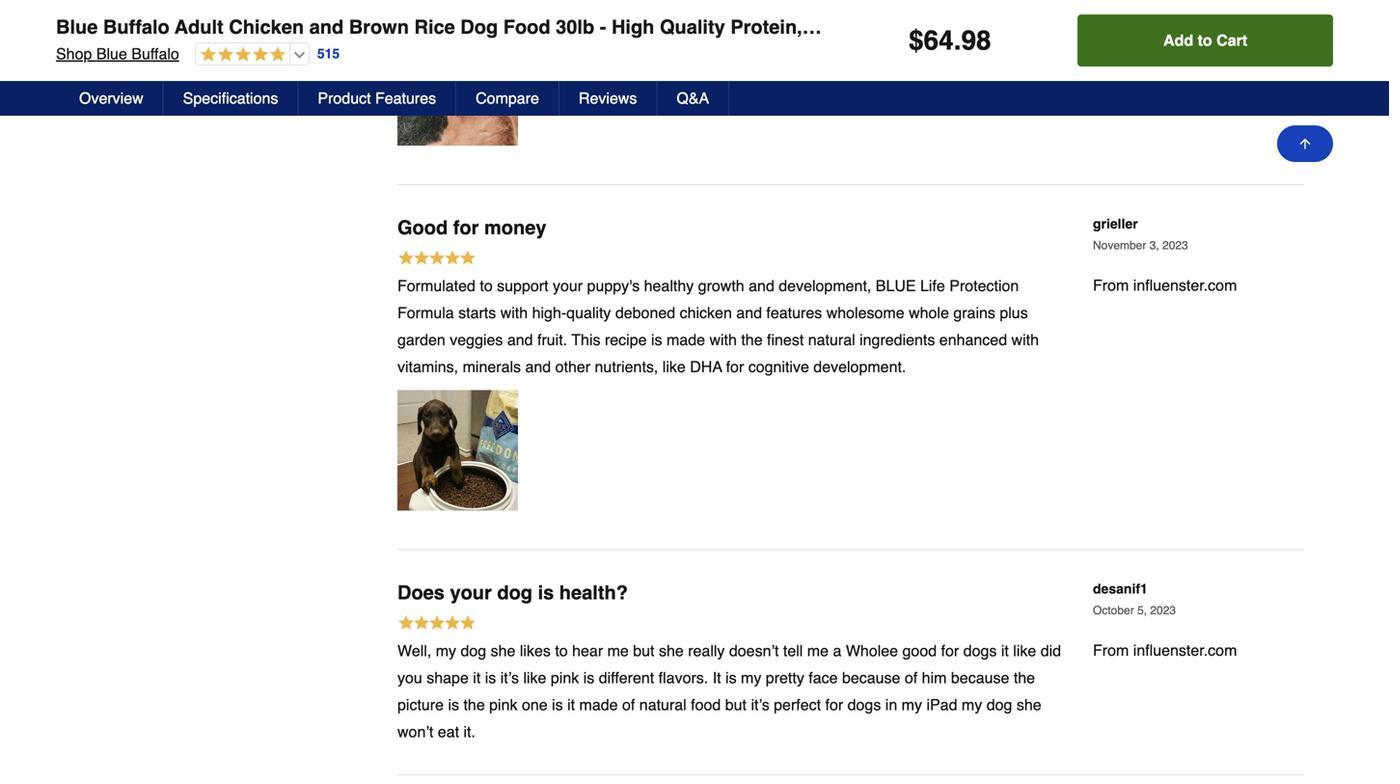 Task type: vqa. For each thing, say whether or not it's contained in the screenshot.
the bottommost .00
no



Task type: locate. For each thing, give the bounding box(es) containing it.
0 vertical spatial dogs
[[964, 642, 997, 660]]

is down hear
[[583, 669, 595, 687]]

1 horizontal spatial to
[[555, 642, 568, 660]]

my up shape
[[436, 642, 456, 660]]

support
[[497, 277, 549, 295]]

of down the different
[[622, 696, 635, 714]]

dogs left in
[[848, 696, 881, 714]]

0 horizontal spatial made
[[579, 696, 618, 714]]

dog up likes on the bottom left of page
[[497, 582, 533, 604]]

pretty
[[766, 669, 805, 687]]

1 vertical spatial to
[[480, 277, 493, 295]]

and down fruit.
[[525, 358, 551, 376]]

like left dha
[[663, 358, 686, 376]]

2 vertical spatial to
[[555, 642, 568, 660]]

november
[[1093, 239, 1147, 252]]

brown
[[349, 16, 409, 38]]

0 horizontal spatial dog
[[461, 642, 486, 660]]

98
[[961, 25, 992, 56]]

1 horizontal spatial me
[[807, 642, 829, 660]]

1 vertical spatial buffalo
[[131, 45, 179, 63]]

1 horizontal spatial because
[[951, 669, 1010, 687]]

-
[[600, 16, 606, 38]]

nutrients,
[[595, 358, 658, 376]]

the right him
[[1014, 669, 1035, 687]]

skin
[[1331, 16, 1371, 38]]

0 horizontal spatial of
[[622, 696, 635, 714]]

from
[[1093, 276, 1129, 294], [1093, 641, 1129, 659]]

0 vertical spatial 5 stars image
[[398, 249, 477, 269]]

1 vertical spatial but
[[725, 696, 747, 714]]

0 vertical spatial it's
[[501, 669, 519, 687]]

it right 'one'
[[567, 696, 575, 714]]

from influenster.com down 3,
[[1093, 276, 1237, 294]]

1 vertical spatial 5 stars image
[[398, 614, 477, 635]]

30lb
[[556, 16, 595, 38]]

5 stars image for good
[[398, 249, 477, 269]]

me
[[607, 642, 629, 660], [807, 642, 829, 660]]

she down did on the bottom of page
[[1017, 696, 1042, 714]]

& left '6' at the top right
[[1080, 16, 1094, 38]]

to
[[1198, 31, 1213, 49], [480, 277, 493, 295], [555, 642, 568, 660]]

0 vertical spatial influenster.com
[[1134, 276, 1237, 294]]

cognitive
[[748, 358, 809, 376]]

influenster.com
[[1134, 276, 1237, 294], [1134, 641, 1237, 659]]

0 horizontal spatial dogs
[[848, 696, 881, 714]]

and up 515
[[309, 16, 344, 38]]

did
[[1041, 642, 1061, 660]]

you
[[398, 669, 422, 687]]

0 horizontal spatial me
[[607, 642, 629, 660]]

like up 'one'
[[523, 669, 547, 687]]

1 vertical spatial made
[[579, 696, 618, 714]]

1 from influenster.com from the top
[[1093, 276, 1237, 294]]

of
[[905, 669, 918, 687], [622, 696, 635, 714]]

reviews button
[[560, 81, 657, 116]]

it's right shape
[[501, 669, 519, 687]]

3
[[1064, 16, 1075, 38]]

2 horizontal spatial dog
[[987, 696, 1013, 714]]

dog
[[497, 582, 533, 604], [461, 642, 486, 660], [987, 696, 1013, 714]]

1 vertical spatial like
[[1013, 642, 1037, 660]]

made
[[667, 331, 705, 349], [579, 696, 618, 714]]

buffalo up shop blue buffalo
[[103, 16, 170, 38]]

0 vertical spatial like
[[663, 358, 686, 376]]

dog up shape
[[461, 642, 486, 660]]

in
[[886, 696, 898, 714]]

pink
[[551, 669, 579, 687], [489, 696, 518, 714]]

blue right the shop
[[96, 45, 127, 63]]

health?
[[559, 582, 628, 604]]

0 horizontal spatial it
[[473, 669, 481, 687]]

your
[[553, 277, 583, 295], [450, 582, 492, 604]]

5 stars image up well,
[[398, 614, 477, 635]]

is right shape
[[485, 669, 496, 687]]

pink down hear
[[551, 669, 579, 687]]

1 vertical spatial it
[[473, 669, 481, 687]]

quality
[[567, 304, 611, 322]]

your right 'does' on the left bottom of page
[[450, 582, 492, 604]]

0 horizontal spatial because
[[842, 669, 901, 687]]

and down growth
[[736, 304, 762, 322]]

it right shape
[[473, 669, 481, 687]]

well, my dog she likes to hear me but she really doesn't tell me a wholee good for dogs it like did you shape it is it's like pink is different flavors. it is my pretty face because of him because the picture is the pink one is it made of natural food but it's perfect for dogs in my ipad my dog she won't eat it.
[[398, 642, 1061, 741]]

with down support
[[500, 304, 528, 322]]

healthy
[[644, 277, 694, 295]]

pink left 'one'
[[489, 696, 518, 714]]

0 vertical spatial pink
[[551, 669, 579, 687]]

from influenster.com for good for money
[[1093, 276, 1237, 294]]

from down november in the right top of the page
[[1093, 276, 1129, 294]]

1 horizontal spatial like
[[663, 358, 686, 376]]

1 horizontal spatial &
[[1377, 16, 1389, 38]]

made inside formulated to support your puppy's healthy growth and development, blue life protection formula starts with high-quality deboned chicken and features wholesome whole grains plus garden veggies and fruit. this recipe is made with the finest natural ingredients enhanced with vitamins, minerals and other nutrients, like dha for cognitive development.
[[667, 331, 705, 349]]

2 influenster.com from the top
[[1134, 641, 1237, 659]]

because
[[842, 669, 901, 687], [951, 669, 1010, 687]]

the up it.
[[464, 696, 485, 714]]

buffalo
[[103, 16, 170, 38], [131, 45, 179, 63]]

natural
[[808, 331, 856, 349], [640, 696, 687, 714]]

0 vertical spatial from influenster.com
[[1093, 276, 1237, 294]]

0 horizontal spatial like
[[523, 669, 547, 687]]

dogs
[[964, 642, 997, 660], [848, 696, 881, 714]]

5 stars image
[[398, 249, 477, 269], [398, 614, 477, 635]]

0 horizontal spatial &
[[1080, 16, 1094, 38]]

it.
[[464, 723, 476, 741]]

2 vertical spatial like
[[523, 669, 547, 687]]

acids
[[1167, 16, 1219, 38]]

to right add
[[1198, 31, 1213, 49]]

she up 'flavors.'
[[659, 642, 684, 660]]

with
[[500, 304, 528, 322], [710, 331, 737, 349], [1012, 331, 1039, 349]]

different
[[599, 669, 654, 687]]

1 horizontal spatial of
[[905, 669, 918, 687]]

is down deboned
[[651, 331, 662, 349]]

1 horizontal spatial dogs
[[964, 642, 997, 660]]

flavors.
[[659, 669, 708, 687]]

0 vertical spatial 2023
[[1163, 239, 1188, 252]]

from influenster.com down 5,
[[1093, 641, 1237, 659]]

2 vertical spatial it
[[567, 696, 575, 714]]

like left did on the bottom of page
[[1013, 642, 1037, 660]]

0 horizontal spatial but
[[633, 642, 655, 660]]

2 from influenster.com from the top
[[1093, 641, 1237, 659]]

0 horizontal spatial it's
[[501, 669, 519, 687]]

2 horizontal spatial the
[[1014, 669, 1035, 687]]

2 horizontal spatial to
[[1198, 31, 1213, 49]]

0 vertical spatial to
[[1198, 31, 1213, 49]]

2 from from the top
[[1093, 641, 1129, 659]]

2023 inside the desanif1 october 5, 2023
[[1150, 604, 1176, 617]]

it's down 'pretty'
[[751, 696, 770, 714]]

my down doesn't
[[741, 669, 762, 687]]

0 vertical spatial natural
[[808, 331, 856, 349]]

1 horizontal spatial natural
[[808, 331, 856, 349]]

me up the different
[[607, 642, 629, 660]]

with down the plus
[[1012, 331, 1039, 349]]

the left finest
[[741, 331, 763, 349]]

good
[[903, 642, 937, 660]]

1 horizontal spatial dog
[[497, 582, 533, 604]]

2 vertical spatial the
[[464, 696, 485, 714]]

shop blue buffalo
[[56, 45, 179, 63]]

to inside button
[[1198, 31, 1213, 49]]

0 vertical spatial but
[[633, 642, 655, 660]]

is right 'one'
[[552, 696, 563, 714]]

the
[[741, 331, 763, 349], [1014, 669, 1035, 687], [464, 696, 485, 714]]

well,
[[398, 642, 432, 660]]

of left him
[[905, 669, 918, 687]]

1 influenster.com from the top
[[1134, 276, 1237, 294]]

1 vertical spatial 2023
[[1150, 604, 1176, 617]]

because down wholee
[[842, 669, 901, 687]]

like
[[663, 358, 686, 376], [1013, 642, 1037, 660], [523, 669, 547, 687]]

it's
[[501, 669, 519, 687], [751, 696, 770, 714]]

with up dha
[[710, 331, 737, 349]]

and
[[309, 16, 344, 38], [749, 277, 775, 295], [736, 304, 762, 322], [507, 331, 533, 349], [525, 358, 551, 376]]

me left a
[[807, 642, 829, 660]]

1 vertical spatial dog
[[461, 642, 486, 660]]

q&a button
[[657, 81, 730, 116]]

is right it
[[726, 669, 737, 687]]

eat
[[438, 723, 459, 741]]

1 horizontal spatial the
[[741, 331, 763, 349]]

recipe
[[605, 331, 647, 349]]

made down chicken
[[667, 331, 705, 349]]

from influenster.com for does your dog is health?
[[1093, 641, 1237, 659]]

arrow up image
[[1298, 136, 1313, 151]]

she left likes on the bottom left of page
[[491, 642, 516, 660]]

1 vertical spatial from
[[1093, 641, 1129, 659]]

but up the different
[[633, 642, 655, 660]]

she
[[491, 642, 516, 660], [659, 642, 684, 660], [1017, 696, 1042, 714]]

influenster.com down 3,
[[1134, 276, 1237, 294]]

1 5 stars image from the top
[[398, 249, 477, 269]]

buffalo down adult
[[131, 45, 179, 63]]

add to cart button
[[1078, 14, 1333, 67]]

reviews
[[579, 89, 637, 107]]

from influenster.com
[[1093, 276, 1237, 294], [1093, 641, 1237, 659]]

2 horizontal spatial it
[[1001, 642, 1009, 660]]

but right food on the bottom of the page
[[725, 696, 747, 714]]

fatty
[[1116, 16, 1162, 38]]

1 vertical spatial it's
[[751, 696, 770, 714]]

2023 right 5,
[[1150, 604, 1176, 617]]

natural up development.
[[808, 331, 856, 349]]

6
[[1100, 16, 1110, 38]]

desanif1
[[1093, 581, 1148, 597]]

0 vertical spatial from
[[1093, 276, 1129, 294]]

it left did on the bottom of page
[[1001, 642, 1009, 660]]

1 horizontal spatial your
[[553, 277, 583, 295]]

0 horizontal spatial natural
[[640, 696, 687, 714]]

natural inside well, my dog she likes to hear me but she really doesn't tell me a wholee good for dogs it like did you shape it is it's like pink is different flavors. it is my pretty face because of him because the picture is the pink one is it made of natural food but it's perfect for dogs in my ipad my dog she won't eat it.
[[640, 696, 687, 714]]

my
[[436, 642, 456, 660], [741, 669, 762, 687], [902, 696, 922, 714], [962, 696, 982, 714]]

& right skin
[[1377, 16, 1389, 38]]

like inside formulated to support your puppy's healthy growth and development, blue life protection formula starts with high-quality deboned chicken and features wholesome whole grains plus garden veggies and fruit. this recipe is made with the finest natural ingredients enhanced with vitamins, minerals and other nutrients, like dha for cognitive development.
[[663, 358, 686, 376]]

1 vertical spatial natural
[[640, 696, 687, 714]]

0 vertical spatial your
[[553, 277, 583, 295]]

2023 right 3,
[[1163, 239, 1188, 252]]

to right likes on the bottom left of page
[[555, 642, 568, 660]]

because right him
[[951, 669, 1010, 687]]

1 vertical spatial influenster.com
[[1134, 641, 1237, 659]]

1 vertical spatial of
[[622, 696, 635, 714]]

product
[[318, 89, 371, 107]]

natural down 'flavors.'
[[640, 696, 687, 714]]

2 vertical spatial dog
[[987, 696, 1013, 714]]

wholesome
[[827, 304, 905, 322]]

is left health?
[[538, 582, 554, 604]]

picture
[[398, 696, 444, 714]]

to up starts
[[480, 277, 493, 295]]

finest
[[767, 331, 804, 349]]

0 vertical spatial made
[[667, 331, 705, 349]]

0 horizontal spatial pink
[[489, 696, 518, 714]]

0 horizontal spatial your
[[450, 582, 492, 604]]

dog right ipad
[[987, 696, 1013, 714]]

1 horizontal spatial with
[[710, 331, 737, 349]]

development.
[[814, 358, 906, 376]]

1 horizontal spatial pink
[[551, 669, 579, 687]]

2023 inside grieller november 3, 2023
[[1163, 239, 1188, 252]]

0 vertical spatial dog
[[497, 582, 533, 604]]

0 horizontal spatial to
[[480, 277, 493, 295]]

1 vertical spatial from influenster.com
[[1093, 641, 1237, 659]]

1 vertical spatial your
[[450, 582, 492, 604]]

made down the different
[[579, 696, 618, 714]]

1 vertical spatial pink
[[489, 696, 518, 714]]

5 stars image up formulated
[[398, 249, 477, 269]]

1 horizontal spatial made
[[667, 331, 705, 349]]

1 horizontal spatial but
[[725, 696, 747, 714]]

2 5 stars image from the top
[[398, 614, 477, 635]]

development,
[[779, 277, 872, 295]]

1 from from the top
[[1093, 276, 1129, 294]]

from for good for money
[[1093, 276, 1129, 294]]

0 vertical spatial the
[[741, 331, 763, 349]]

blue up the shop
[[56, 16, 98, 38]]

one
[[522, 696, 548, 714]]

1 vertical spatial dogs
[[848, 696, 881, 714]]

your up high-
[[553, 277, 583, 295]]

chicken
[[229, 16, 304, 38]]

influenster.com down 5,
[[1134, 641, 1237, 659]]

to inside formulated to support your puppy's healthy growth and development, blue life protection formula starts with high-quality deboned chicken and features wholesome whole grains plus garden veggies and fruit. this recipe is made with the finest natural ingredients enhanced with vitamins, minerals and other nutrients, like dha for cognitive development.
[[480, 277, 493, 295]]

dogs right good
[[964, 642, 997, 660]]

https://photos us.bazaarvoice.com/photo/2/cghvdg86ymx1zwj1zmzhbg8/e32cc534 778b 56c0 b1d4 634723264105 image
[[398, 390, 518, 511]]

does your dog is health?
[[398, 582, 628, 604]]

overview button
[[60, 81, 164, 116]]

it
[[1001, 642, 1009, 660], [473, 669, 481, 687], [567, 696, 575, 714]]

from down october
[[1093, 641, 1129, 659]]



Task type: describe. For each thing, give the bounding box(es) containing it.
ipad
[[927, 696, 958, 714]]

doesn't
[[729, 642, 779, 660]]

compare button
[[457, 81, 560, 116]]

dog for she
[[461, 642, 486, 660]]

product features button
[[299, 81, 457, 116]]

to for add
[[1198, 31, 1213, 49]]

1 me from the left
[[607, 642, 629, 660]]

https://photos us.bazaarvoice.com/photo/2/cghvdg86ymx1zwj1zmzhbg8/8a7c5d98 c7fe 5d6e 821a e9475561c678 image
[[398, 25, 518, 145]]

2 horizontal spatial like
[[1013, 642, 1037, 660]]

0 vertical spatial of
[[905, 669, 918, 687]]

cart
[[1217, 31, 1248, 49]]

him
[[922, 669, 947, 687]]

chicken
[[680, 304, 732, 322]]

overview
[[79, 89, 143, 107]]

1 horizontal spatial it
[[567, 696, 575, 714]]

it
[[713, 669, 721, 687]]

64
[[924, 25, 954, 56]]

formulated
[[398, 277, 476, 295]]

to inside well, my dog she likes to hear me but she really doesn't tell me a wholee good for dogs it like did you shape it is it's like pink is different flavors. it is my pretty face because of him because the picture is the pink one is it made of natural food but it's perfect for dogs in my ipad my dog she won't eat it.
[[555, 642, 568, 660]]

really
[[688, 642, 725, 660]]

the inside formulated to support your puppy's healthy growth and development, blue life protection formula starts with high-quality deboned chicken and features wholesome whole grains plus garden veggies and fruit. this recipe is made with the finest natural ingredients enhanced with vitamins, minerals and other nutrients, like dha for cognitive development.
[[741, 331, 763, 349]]

blue
[[876, 277, 916, 295]]

0 horizontal spatial she
[[491, 642, 516, 660]]

shop
[[56, 45, 92, 63]]

515
[[317, 46, 340, 61]]

grieller november 3, 2023
[[1093, 216, 1188, 252]]

for inside formulated to support your puppy's healthy growth and development, blue life protection formula starts with high-quality deboned chicken and features wholesome whole grains plus garden veggies and fruit. this recipe is made with the finest natural ingredients enhanced with vitamins, minerals and other nutrients, like dha for cognitive development.
[[726, 358, 744, 376]]

add to cart
[[1164, 31, 1248, 49]]

and right growth
[[749, 277, 775, 295]]

october
[[1093, 604, 1134, 617]]

specifications button
[[164, 81, 299, 116]]

q&a
[[677, 89, 709, 107]]

dha
[[690, 358, 722, 376]]

1 vertical spatial the
[[1014, 669, 1035, 687]]

whole
[[909, 304, 949, 322]]

1 horizontal spatial it's
[[751, 696, 770, 714]]

2 because from the left
[[951, 669, 1010, 687]]

my right ipad
[[962, 696, 982, 714]]

$
[[909, 25, 924, 56]]

a
[[833, 642, 842, 660]]

this
[[572, 331, 601, 349]]

likes
[[520, 642, 551, 660]]

0 vertical spatial it
[[1001, 642, 1009, 660]]

compare
[[476, 89, 539, 107]]

dog for is
[[497, 582, 533, 604]]

0 horizontal spatial with
[[500, 304, 528, 322]]

2 & from the left
[[1377, 16, 1389, 38]]

3,
[[1150, 239, 1160, 252]]

high
[[612, 16, 655, 38]]

1 vertical spatial blue
[[96, 45, 127, 63]]

minerals
[[463, 358, 521, 376]]

2023 for good for money
[[1163, 239, 1188, 252]]

features
[[375, 89, 436, 107]]

hear
[[572, 642, 603, 660]]

2 horizontal spatial with
[[1012, 331, 1039, 349]]

ingredients
[[860, 331, 935, 349]]

to for formulated
[[480, 277, 493, 295]]

omega
[[993, 16, 1059, 38]]

fruit.
[[537, 331, 567, 349]]

protection
[[950, 277, 1019, 295]]

my right in
[[902, 696, 922, 714]]

good for money
[[398, 216, 547, 239]]

add
[[1164, 31, 1194, 49]]

0 vertical spatial blue
[[56, 16, 98, 38]]

2 me from the left
[[807, 642, 829, 660]]

formulated to support your puppy's healthy growth and development, blue life protection formula starts with high-quality deboned chicken and features wholesome whole grains plus garden veggies and fruit. this recipe is made with the finest natural ingredients enhanced with vitamins, minerals and other nutrients, like dha for cognitive development.
[[398, 277, 1039, 376]]

starts
[[458, 304, 496, 322]]

0 horizontal spatial the
[[464, 696, 485, 714]]

from for does your dog is health?
[[1093, 641, 1129, 659]]

4.7 stars image
[[196, 46, 285, 64]]

influenster.com for good for money
[[1134, 276, 1237, 294]]

5 stars image for does
[[398, 614, 477, 635]]

wholee
[[846, 642, 898, 660]]

0 vertical spatial buffalo
[[103, 16, 170, 38]]

other
[[555, 358, 591, 376]]

food
[[503, 16, 551, 38]]

healthy
[[1255, 16, 1325, 38]]

protein,
[[731, 16, 803, 38]]

high-
[[532, 304, 567, 322]]

enhanced
[[940, 331, 1007, 349]]

perfect
[[774, 696, 821, 714]]

grieller
[[1093, 216, 1138, 231]]

1 & from the left
[[1080, 16, 1094, 38]]

shape
[[427, 669, 469, 687]]

growth
[[698, 277, 745, 295]]

vitamins,
[[398, 358, 458, 376]]

good
[[398, 216, 448, 239]]

life
[[921, 277, 945, 295]]

influenster.com for does your dog is health?
[[1134, 641, 1237, 659]]

deboned
[[615, 304, 676, 322]]

is up "eat"
[[448, 696, 459, 714]]

natural inside formulated to support your puppy's healthy growth and development, blue life protection formula starts with high-quality deboned chicken and features wholesome whole grains plus garden veggies and fruit. this recipe is made with the finest natural ingredients enhanced with vitamins, minerals and other nutrients, like dha for cognitive development.
[[808, 331, 856, 349]]

formula
[[398, 304, 454, 322]]

is inside formulated to support your puppy's healthy growth and development, blue life protection formula starts with high-quality deboned chicken and features wholesome whole grains plus garden veggies and fruit. this recipe is made with the finest natural ingredients enhanced with vitamins, minerals and other nutrients, like dha for cognitive development.
[[651, 331, 662, 349]]

garden
[[398, 331, 446, 349]]

made inside well, my dog she likes to hear me but she really doesn't tell me a wholee good for dogs it like did you shape it is it's like pink is different flavors. it is my pretty face because of him because the picture is the pink one is it made of natural food but it's perfect for dogs in my ipad my dog she won't eat it.
[[579, 696, 618, 714]]

1 because from the left
[[842, 669, 901, 687]]

2023 for does your dog is health?
[[1150, 604, 1176, 617]]

1 horizontal spatial she
[[659, 642, 684, 660]]

rice
[[414, 16, 455, 38]]

.
[[954, 25, 961, 56]]

features
[[767, 304, 822, 322]]

2 horizontal spatial she
[[1017, 696, 1042, 714]]

puppy's
[[587, 277, 640, 295]]

grains,
[[922, 16, 988, 38]]

money
[[484, 216, 547, 239]]

does
[[398, 582, 445, 604]]

5,
[[1138, 604, 1147, 617]]

and left fruit.
[[507, 331, 533, 349]]

product features
[[318, 89, 436, 107]]

your inside formulated to support your puppy's healthy growth and development, blue life protection formula starts with high-quality deboned chicken and features wholesome whole grains plus garden veggies and fruit. this recipe is made with the finest natural ingredients enhanced with vitamins, minerals and other nutrients, like dha for cognitive development.
[[553, 277, 583, 295]]

desanif1 october 5, 2023
[[1093, 581, 1176, 617]]

food
[[691, 696, 721, 714]]

blue buffalo  adult chicken and brown rice dog food 30lb - high quality protein, wholesome grains, omega 3 & 6 fatty acids for healthy skin &
[[56, 16, 1389, 38]]

veggies
[[450, 331, 503, 349]]

specifications
[[183, 89, 278, 107]]

wholesome
[[808, 16, 916, 38]]

adult
[[175, 16, 224, 38]]

grains
[[954, 304, 996, 322]]



